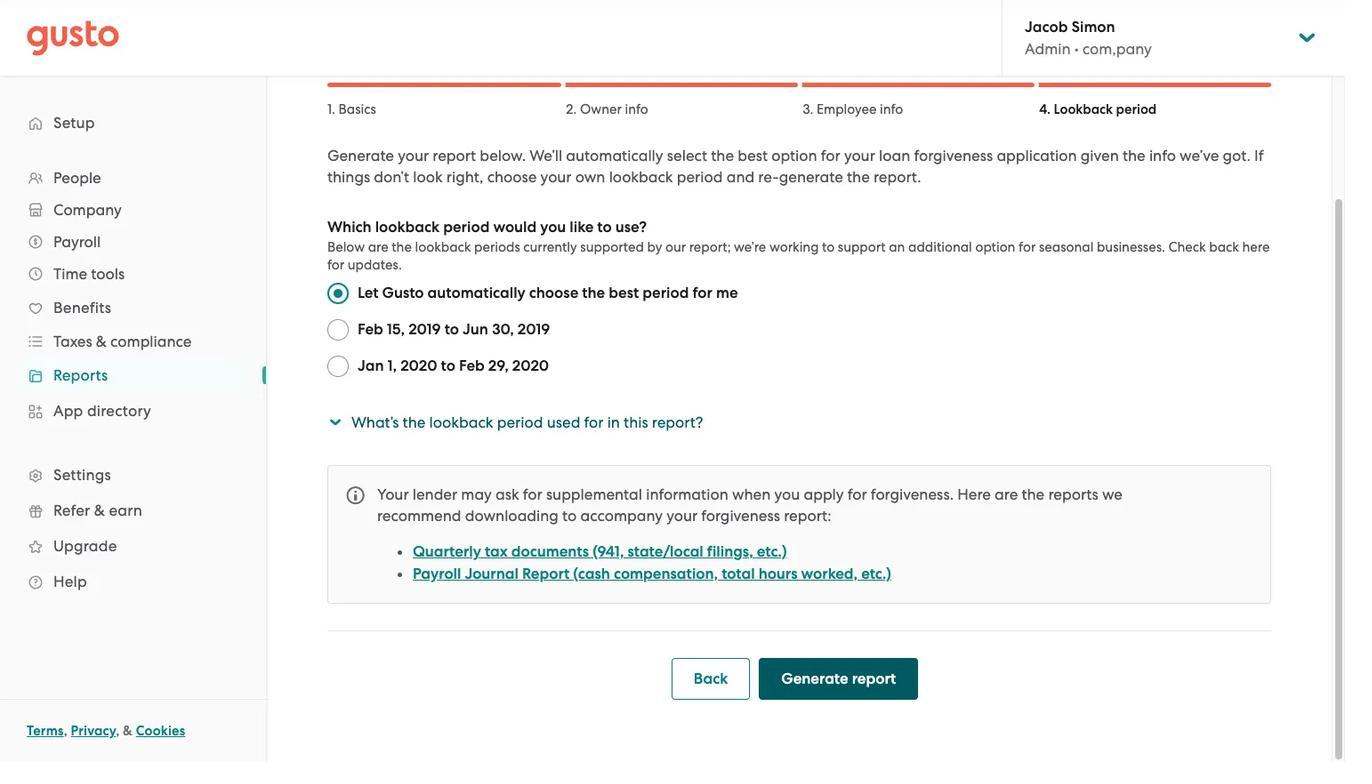 Task type: vqa. For each thing, say whether or not it's contained in the screenshot.
"recommend"
yes



Task type: locate. For each thing, give the bounding box(es) containing it.
automatically up own
[[566, 147, 664, 165]]

0 vertical spatial you
[[541, 218, 566, 237]]

for
[[821, 147, 841, 165], [1019, 239, 1036, 255], [328, 257, 345, 273], [693, 284, 713, 303], [584, 414, 604, 432], [523, 486, 543, 504], [848, 486, 868, 504]]

owner info
[[580, 101, 649, 118]]

0 vertical spatial choose
[[487, 168, 537, 186]]

2020
[[401, 357, 438, 376], [513, 357, 549, 376]]

what's the lookback period used for in this report? tab
[[324, 401, 1272, 444]]

1 vertical spatial feb
[[459, 357, 485, 376]]

choose down below.
[[487, 168, 537, 186]]

list
[[0, 162, 266, 600]]

setup link
[[18, 107, 248, 139]]

refer & earn link
[[18, 495, 248, 527]]

1 horizontal spatial feb
[[459, 357, 485, 376]]

generate
[[780, 168, 844, 186]]

info left we've
[[1150, 147, 1177, 165]]

if
[[1255, 147, 1265, 165]]

businesses.
[[1098, 239, 1166, 255]]

1 vertical spatial generate
[[782, 670, 849, 689]]

Jan 1, 2020 to Feb 29, 2020 radio
[[328, 356, 349, 377]]

generate inside generate your report below. we'll automatically select the best option for your loan forgiveness application given the info we've got. if things don't look right, choose your own lookback period and re-generate the report.
[[328, 147, 394, 165]]

arrow right image
[[324, 415, 346, 430]]

we'll
[[530, 147, 563, 165]]

upgrade
[[53, 538, 117, 555]]

list containing people
[[0, 162, 266, 600]]

our
[[666, 239, 686, 255]]

lookback left periods
[[415, 239, 471, 255]]

0 vertical spatial feb
[[358, 320, 383, 339]]

period down select
[[677, 168, 723, 186]]

best
[[738, 147, 768, 165], [609, 284, 639, 303]]

period left used
[[497, 414, 543, 432]]

& left the earn at the bottom left of page
[[94, 502, 105, 520]]

report inside generate your report below. we'll automatically select the best option for your loan forgiveness application given the info we've got. if things don't look right, choose your own lookback period and re-generate the report.
[[433, 147, 476, 165]]

periods
[[475, 239, 520, 255]]

period inside which lookback period would you like to use? below are the lookback periods currently supported by our report; we're working to support an additional option for seasonal businesses. check back here for updates.
[[443, 218, 490, 237]]

benefits
[[53, 299, 111, 317]]

forgiveness right loan
[[915, 147, 994, 165]]

1 horizontal spatial report
[[852, 670, 897, 689]]

period inside generate your report below. we'll automatically select the best option for your loan forgiveness application given the info we've got. if things don't look right, choose your own lookback period and re-generate the report.
[[677, 168, 723, 186]]

1 horizontal spatial generate
[[782, 670, 849, 689]]

1 vertical spatial choose
[[529, 284, 579, 303]]

re-
[[759, 168, 780, 186]]

time tools
[[53, 265, 125, 283]]

etc.)
[[757, 543, 787, 562], [862, 565, 892, 584]]

& inside dropdown button
[[96, 333, 107, 351]]

1 vertical spatial report
[[852, 670, 897, 689]]

below.
[[480, 147, 526, 165]]

0 vertical spatial generate
[[328, 147, 394, 165]]

0 vertical spatial best
[[738, 147, 768, 165]]

period down our
[[643, 284, 689, 303]]

app directory link
[[18, 395, 248, 427]]

you up currently
[[541, 218, 566, 237]]

0 horizontal spatial you
[[541, 218, 566, 237]]

taxes
[[53, 333, 92, 351]]

generate for generate your report below. we'll automatically select the best option for your loan forgiveness application given the info we've got. if things don't look right, choose your own lookback period and re-generate the report.
[[328, 147, 394, 165]]

forgiveness down when
[[702, 507, 781, 525]]

payroll down quarterly
[[413, 565, 461, 584]]

forgiveness.
[[871, 486, 954, 504]]

option right "additional"
[[976, 239, 1016, 255]]

1 2020 from the left
[[401, 357, 438, 376]]

0 horizontal spatial forgiveness
[[702, 507, 781, 525]]

taxes & compliance
[[53, 333, 192, 351]]

& for earn
[[94, 502, 105, 520]]

0 horizontal spatial automatically
[[428, 284, 526, 303]]

, left cookies 'button'
[[116, 724, 120, 740]]

terms
[[27, 724, 64, 740]]

period right the lookback
[[1117, 101, 1157, 118]]

1 horizontal spatial forgiveness
[[915, 147, 994, 165]]

option up generate
[[772, 147, 818, 165]]

1 horizontal spatial ,
[[116, 724, 120, 740]]

1 vertical spatial you
[[775, 486, 801, 504]]

0 horizontal spatial best
[[609, 284, 639, 303]]

to
[[598, 218, 612, 237], [823, 239, 835, 255], [445, 320, 459, 339], [441, 357, 456, 376], [563, 507, 577, 525]]

to left jun
[[445, 320, 459, 339]]

employee info
[[817, 101, 904, 118]]

choose down currently
[[529, 284, 579, 303]]

30,
[[492, 320, 514, 339]]

generate your report below. we'll automatically select the best option for your loan forgiveness application given the info we've got. if things don't look right, choose your own lookback period and re-generate the report.
[[328, 147, 1265, 186]]

jacob simon admin • com,pany
[[1025, 18, 1153, 58]]

info right employee
[[880, 101, 904, 118]]

benefits link
[[18, 292, 248, 324]]

0 horizontal spatial generate
[[328, 147, 394, 165]]

2020 right 1,
[[401, 357, 438, 376]]

currently
[[524, 239, 577, 255]]

29,
[[489, 357, 509, 376]]

1 vertical spatial automatically
[[428, 284, 526, 303]]

an
[[889, 239, 906, 255]]

0 vertical spatial automatically
[[566, 147, 664, 165]]

best up and
[[738, 147, 768, 165]]

option
[[772, 147, 818, 165], [976, 239, 1016, 255]]

1 horizontal spatial you
[[775, 486, 801, 504]]

0 vertical spatial are
[[368, 239, 389, 255]]

etc.) right worked,
[[862, 565, 892, 584]]

1 vertical spatial &
[[94, 502, 105, 520]]

1 horizontal spatial are
[[995, 486, 1019, 504]]

option inside which lookback period would you like to use? below are the lookback periods currently supported by our report; we're working to support an additional option for seasonal businesses. check back here for updates.
[[976, 239, 1016, 255]]

gusto navigation element
[[0, 77, 266, 628]]

info right owner
[[625, 101, 649, 118]]

feb
[[358, 320, 383, 339], [459, 357, 485, 376]]

0 horizontal spatial ,
[[64, 724, 67, 740]]

compensation,
[[614, 565, 718, 584]]

& left cookies 'button'
[[123, 724, 133, 740]]

2019
[[409, 320, 441, 339], [518, 320, 550, 339]]

the up updates. on the left of page
[[392, 239, 412, 255]]

0 vertical spatial forgiveness
[[915, 147, 994, 165]]

0 horizontal spatial 2020
[[401, 357, 438, 376]]

0 horizontal spatial 2019
[[409, 320, 441, 339]]

the right what's
[[403, 414, 426, 432]]

generate
[[328, 147, 394, 165], [782, 670, 849, 689]]

2 horizontal spatial info
[[1150, 147, 1177, 165]]

forgiveness inside generate your report below. we'll automatically select the best option for your loan forgiveness application given the info we've got. if things don't look right, choose your own lookback period and re-generate the report.
[[915, 147, 994, 165]]

like
[[570, 218, 594, 237]]

0 horizontal spatial report
[[433, 147, 476, 165]]

0 horizontal spatial etc.)
[[757, 543, 787, 562]]

etc.) up hours on the right bottom of the page
[[757, 543, 787, 562]]

0 vertical spatial payroll
[[53, 233, 101, 251]]

generate inside button
[[782, 670, 849, 689]]

the inside tab
[[403, 414, 426, 432]]

cookies
[[136, 724, 185, 740]]

downloading
[[465, 507, 559, 525]]

Let Gusto automatically choose the best period for me radio
[[328, 283, 349, 304]]

lookback down jan 1, 2020 to feb 29, 2020
[[430, 414, 494, 432]]

are right here
[[995, 486, 1019, 504]]

choose
[[487, 168, 537, 186], [529, 284, 579, 303]]

2020 right "29," on the left top of page
[[513, 357, 549, 376]]

hours
[[759, 565, 798, 584]]

gusto
[[382, 284, 424, 303]]

2019 right 15,
[[409, 320, 441, 339]]

1 horizontal spatial info
[[880, 101, 904, 118]]

best down supported
[[609, 284, 639, 303]]

period up periods
[[443, 218, 490, 237]]

0 vertical spatial option
[[772, 147, 818, 165]]

your down we'll
[[541, 168, 572, 186]]

2 vertical spatial &
[[123, 724, 133, 740]]

&
[[96, 333, 107, 351], [94, 502, 105, 520], [123, 724, 133, 740]]

got.
[[1224, 147, 1251, 165]]

your
[[398, 147, 429, 165], [845, 147, 876, 165], [541, 168, 572, 186], [667, 507, 698, 525]]

(cash
[[574, 565, 611, 584]]

1 horizontal spatial option
[[976, 239, 1016, 255]]

the inside your lender may ask for supplemental information when you apply for forgiveness. here are the reports we recommend downloading to accompany your forgiveness report:
[[1022, 486, 1045, 504]]

for left seasonal in the right of the page
[[1019, 239, 1036, 255]]

alert
[[328, 466, 1272, 604]]

jacob
[[1025, 18, 1069, 36]]

0 horizontal spatial info
[[625, 101, 649, 118]]

automatically up jun
[[428, 284, 526, 303]]

things
[[328, 168, 370, 186]]

com,pany
[[1083, 40, 1153, 58]]

info for owner info
[[625, 101, 649, 118]]

1 horizontal spatial 2020
[[513, 357, 549, 376]]

reports
[[53, 367, 108, 385]]

1 horizontal spatial 2019
[[518, 320, 550, 339]]

report
[[433, 147, 476, 165], [852, 670, 897, 689]]

1 vertical spatial are
[[995, 486, 1019, 504]]

lookback right own
[[609, 168, 673, 186]]

& right "taxes"
[[96, 333, 107, 351]]

0 horizontal spatial option
[[772, 147, 818, 165]]

0 vertical spatial report
[[433, 147, 476, 165]]

back
[[1210, 239, 1240, 255]]

are up updates. on the left of page
[[368, 239, 389, 255]]

0 vertical spatial &
[[96, 333, 107, 351]]

& for compliance
[[96, 333, 107, 351]]

1 vertical spatial option
[[976, 239, 1016, 255]]

for up generate
[[821, 147, 841, 165]]

by
[[648, 239, 663, 255]]

payroll inside quarterly tax documents (941, state/local filings, etc.) payroll journal report (cash compensation, total hours worked, etc.)
[[413, 565, 461, 584]]

2 2019 from the left
[[518, 320, 550, 339]]

generate report button
[[760, 659, 919, 701]]

0 vertical spatial etc.)
[[757, 543, 787, 562]]

feb left "29," on the left top of page
[[459, 357, 485, 376]]

feb left 15,
[[358, 320, 383, 339]]

journal
[[465, 565, 519, 584]]

, left privacy link
[[64, 724, 67, 740]]

for left 'in'
[[584, 414, 604, 432]]

payroll inside dropdown button
[[53, 233, 101, 251]]

you up the report:
[[775, 486, 801, 504]]

used
[[547, 414, 581, 432]]

info inside generate your report below. we'll automatically select the best option for your loan forgiveness application given the info we've got. if things don't look right, choose your own lookback period and re-generate the report.
[[1150, 147, 1177, 165]]

we're
[[735, 239, 767, 255]]

2019 right 30,
[[518, 320, 550, 339]]

your
[[377, 486, 409, 504]]

1 horizontal spatial etc.)
[[862, 565, 892, 584]]

payroll up time
[[53, 233, 101, 251]]

your down information at the bottom of page
[[667, 507, 698, 525]]

0 horizontal spatial are
[[368, 239, 389, 255]]

1 vertical spatial payroll
[[413, 565, 461, 584]]

would
[[494, 218, 537, 237]]

don't
[[374, 168, 410, 186]]

lookback period
[[1054, 101, 1157, 118]]

1 vertical spatial best
[[609, 284, 639, 303]]

people button
[[18, 162, 248, 194]]

1 horizontal spatial best
[[738, 147, 768, 165]]

0 horizontal spatial payroll
[[53, 233, 101, 251]]

1 vertical spatial forgiveness
[[702, 507, 781, 525]]

which lookback period would you like to use? below are the lookback periods currently supported by our report; we're working to support an additional option for seasonal businesses. check back here for updates.
[[328, 218, 1271, 273]]

the left 'reports'
[[1022, 486, 1045, 504]]

to down supplemental
[[563, 507, 577, 525]]

your up look
[[398, 147, 429, 165]]

1 horizontal spatial automatically
[[566, 147, 664, 165]]

forgiveness inside your lender may ask for supplemental information when you apply for forgiveness. here are the reports we recommend downloading to accompany your forgiveness report:
[[702, 507, 781, 525]]

seasonal
[[1040, 239, 1094, 255]]

1 horizontal spatial payroll
[[413, 565, 461, 584]]

select
[[667, 147, 708, 165]]



Task type: describe. For each thing, give the bounding box(es) containing it.
this
[[624, 414, 649, 432]]

are inside which lookback period would you like to use? below are the lookback periods currently supported by our report; we're working to support an additional option for seasonal businesses. check back here for updates.
[[368, 239, 389, 255]]

feb 15, 2019 to jun 30, 2019
[[358, 320, 550, 339]]

help link
[[18, 566, 248, 598]]

here
[[958, 486, 992, 504]]

time
[[53, 265, 87, 283]]

option inside generate your report below. we'll automatically select the best option for your loan forgiveness application given the info we've got. if things don't look right, choose your own lookback period and re-generate the report.
[[772, 147, 818, 165]]

1,
[[388, 357, 397, 376]]

quarterly tax documents (941, state/local filings, etc.) link
[[413, 543, 787, 562]]

company
[[53, 201, 122, 219]]

compliance
[[110, 333, 192, 351]]

employee
[[817, 101, 877, 118]]

for inside tab
[[584, 414, 604, 432]]

let gusto automatically choose the best period for me
[[358, 284, 738, 303]]

generate for generate report
[[782, 670, 849, 689]]

info for employee info
[[880, 101, 904, 118]]

tools
[[91, 265, 125, 283]]

2 , from the left
[[116, 724, 120, 740]]

which
[[328, 218, 372, 237]]

we
[[1103, 486, 1123, 504]]

jan
[[358, 357, 384, 376]]

owner
[[580, 101, 622, 118]]

report:
[[784, 507, 832, 525]]

to up supported
[[598, 218, 612, 237]]

report?
[[652, 414, 704, 432]]

time tools button
[[18, 258, 248, 290]]

payroll journal report (cash compensation, total hours worked, etc.) link
[[413, 565, 892, 584]]

for right apply
[[848, 486, 868, 504]]

alert containing quarterly tax documents (941, state/local filings, etc.)
[[328, 466, 1272, 604]]

settings
[[53, 466, 111, 484]]

worked,
[[802, 565, 858, 584]]

for inside generate your report below. we'll automatically select the best option for your loan forgiveness application given the info we've got. if things don't look right, choose your own lookback period and re-generate the report.
[[821, 147, 841, 165]]

people
[[53, 169, 101, 187]]

here
[[1243, 239, 1271, 255]]

check
[[1169, 239, 1207, 255]]

given
[[1081, 147, 1120, 165]]

me
[[717, 284, 738, 303]]

taxes & compliance button
[[18, 326, 248, 358]]

are inside your lender may ask for supplemental information when you apply for forgiveness. here are the reports we recommend downloading to accompany your forgiveness report:
[[995, 486, 1019, 504]]

refer & earn
[[53, 502, 142, 520]]

back button
[[672, 659, 751, 701]]

jan 1, 2020 to feb 29, 2020
[[358, 357, 549, 376]]

for left me
[[693, 284, 713, 303]]

lender
[[413, 486, 458, 504]]

jun
[[463, 320, 489, 339]]

app
[[53, 402, 83, 420]]

your lender may ask for supplemental information when you apply for forgiveness. here are the reports we recommend downloading to accompany your forgiveness report:
[[377, 486, 1123, 525]]

working
[[770, 239, 819, 255]]

look
[[413, 168, 443, 186]]

cookies button
[[136, 721, 185, 742]]

1 , from the left
[[64, 724, 67, 740]]

report inside generate report button
[[852, 670, 897, 689]]

filings,
[[708, 543, 754, 562]]

quarterly tax documents (941, state/local filings, etc.) payroll journal report (cash compensation, total hours worked, etc.)
[[413, 543, 892, 584]]

your inside your lender may ask for supplemental information when you apply for forgiveness. here are the reports we recommend downloading to accompany your forgiveness report:
[[667, 507, 698, 525]]

information
[[646, 486, 729, 504]]

to down feb 15, 2019 to jun 30, 2019 on the left of page
[[441, 357, 456, 376]]

directory
[[87, 402, 151, 420]]

additional
[[909, 239, 973, 255]]

best inside generate your report below. we'll automatically select the best option for your loan forgiveness application given the info we've got. if things don't look right, choose your own lookback period and re-generate the report.
[[738, 147, 768, 165]]

app directory
[[53, 402, 151, 420]]

(941,
[[593, 543, 624, 562]]

to inside your lender may ask for supplemental information when you apply for forgiveness. here are the reports we recommend downloading to accompany your forgiveness report:
[[563, 507, 577, 525]]

admin
[[1025, 40, 1071, 58]]

the inside which lookback period would you like to use? below are the lookback periods currently supported by our report; we're working to support an additional option for seasonal businesses. check back here for updates.
[[392, 239, 412, 255]]

total
[[722, 565, 755, 584]]

settings link
[[18, 459, 248, 491]]

recommend
[[377, 507, 462, 525]]

report;
[[690, 239, 731, 255]]

the up and
[[711, 147, 734, 165]]

help
[[53, 573, 87, 591]]

15,
[[387, 320, 405, 339]]

what's
[[352, 414, 399, 432]]

lookback inside tab
[[430, 414, 494, 432]]

lookback inside generate your report below. we'll automatically select the best option for your loan forgiveness application given the info we've got. if things don't look right, choose your own lookback period and re-generate the report.
[[609, 168, 673, 186]]

below
[[328, 239, 365, 255]]

what's the lookback period used for in this report?
[[352, 414, 704, 432]]

1 vertical spatial etc.)
[[862, 565, 892, 584]]

own
[[576, 168, 606, 186]]

the down supported
[[582, 284, 606, 303]]

supported
[[581, 239, 644, 255]]

lookback up updates. on the left of page
[[375, 218, 440, 237]]

support
[[838, 239, 886, 255]]

let
[[358, 284, 379, 303]]

for right ask on the left bottom of the page
[[523, 486, 543, 504]]

reports
[[1049, 486, 1099, 504]]

earn
[[109, 502, 142, 520]]

supplemental
[[547, 486, 643, 504]]

state/local
[[628, 543, 704, 562]]

lookback
[[1054, 101, 1114, 118]]

period inside tab
[[497, 414, 543, 432]]

you inside your lender may ask for supplemental information when you apply for forgiveness. here are the reports we recommend downloading to accompany your forgiveness report:
[[775, 486, 801, 504]]

the left report.
[[847, 168, 870, 186]]

1 2019 from the left
[[409, 320, 441, 339]]

loan
[[880, 147, 911, 165]]

choose inside generate your report below. we'll automatically select the best option for your loan forgiveness application given the info we've got. if things don't look right, choose your own lookback period and re-generate the report.
[[487, 168, 537, 186]]

2 2020 from the left
[[513, 357, 549, 376]]

for down below
[[328, 257, 345, 273]]

automatically inside generate your report below. we'll automatically select the best option for your loan forgiveness application given the info we've got. if things don't look right, choose your own lookback period and re-generate the report.
[[566, 147, 664, 165]]

accompany
[[581, 507, 663, 525]]

setup
[[53, 114, 95, 132]]

terms , privacy , & cookies
[[27, 724, 185, 740]]

the right given in the top right of the page
[[1123, 147, 1146, 165]]

home image
[[27, 20, 119, 56]]

back
[[694, 670, 728, 689]]

tax
[[485, 543, 508, 562]]

quarterly
[[413, 543, 481, 562]]

your left loan
[[845, 147, 876, 165]]

you inside which lookback period would you like to use? below are the lookback periods currently supported by our report; we're working to support an additional option for seasonal businesses. check back here for updates.
[[541, 218, 566, 237]]

ask
[[496, 486, 520, 504]]

company button
[[18, 194, 248, 226]]

report
[[523, 565, 570, 584]]

and
[[727, 168, 755, 186]]

privacy link
[[71, 724, 116, 740]]

0 horizontal spatial feb
[[358, 320, 383, 339]]

to left support
[[823, 239, 835, 255]]

Feb 15, 2019 to Jun 30, 2019 radio
[[328, 320, 349, 341]]



